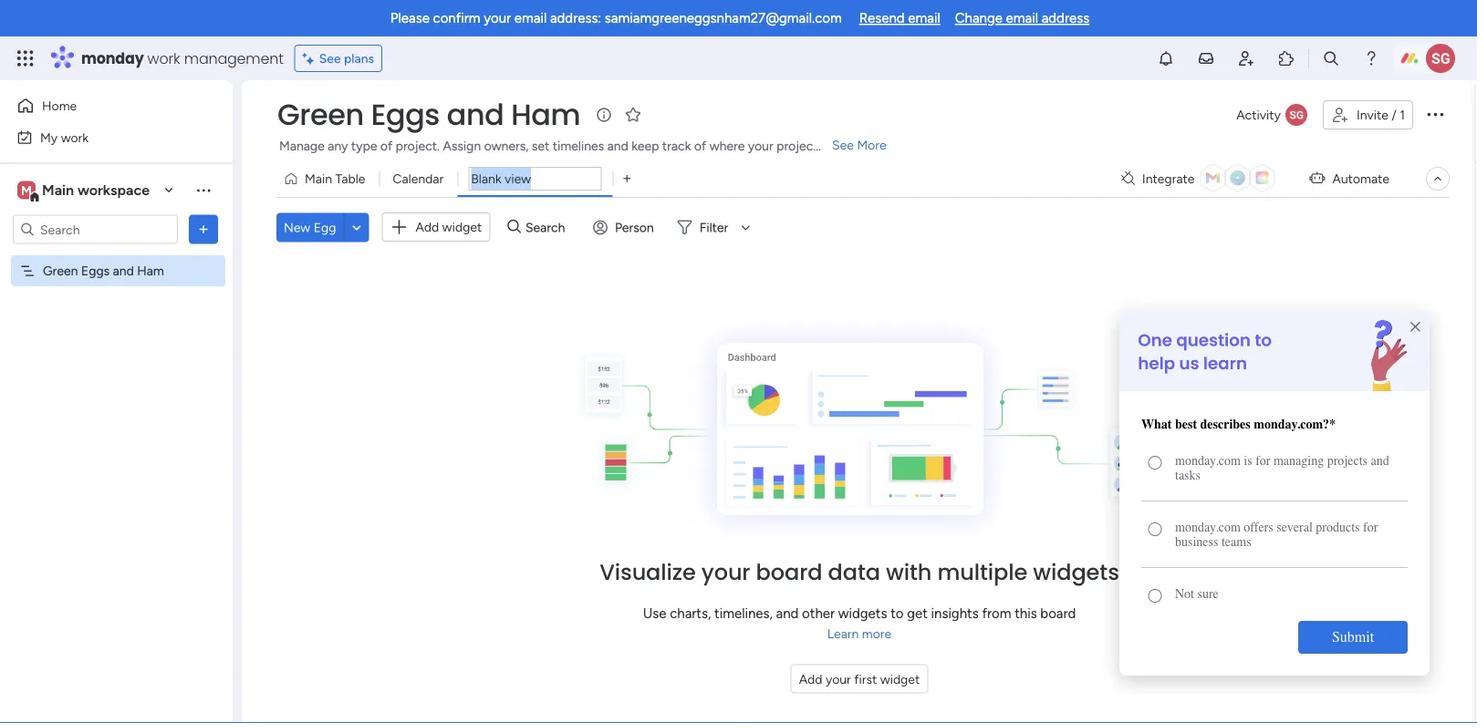 Task type: locate. For each thing, give the bounding box(es) containing it.
invite
[[1357, 107, 1389, 123]]

add view image
[[624, 172, 631, 186]]

green down search in workspace field
[[43, 263, 78, 279]]

main for main workspace
[[42, 182, 74, 199]]

help image
[[1363, 49, 1381, 68]]

and left other at the bottom right of the page
[[776, 606, 799, 622]]

timelines
[[553, 138, 604, 154]]

main inside workspace selection element
[[42, 182, 74, 199]]

stands.
[[821, 138, 862, 154]]

more
[[862, 626, 892, 642]]

green eggs and ham
[[277, 94, 581, 135], [43, 263, 164, 279]]

0 vertical spatial work
[[147, 48, 180, 68]]

your
[[484, 10, 511, 26], [748, 138, 774, 154], [702, 558, 751, 588], [826, 672, 851, 687]]

data
[[828, 558, 881, 588]]

your inside button
[[826, 672, 851, 687]]

1 horizontal spatial see
[[832, 137, 854, 153]]

0 horizontal spatial eggs
[[81, 263, 110, 279]]

0 vertical spatial widgets
[[1033, 558, 1120, 588]]

main table
[[305, 171, 365, 187]]

samiamgreeneggsnham27@gmail.com
[[605, 10, 842, 26]]

board inside use charts, timelines, and other widgets to get insights from this board learn more
[[1041, 606, 1076, 622]]

set
[[532, 138, 550, 154]]

1 vertical spatial green
[[43, 263, 78, 279]]

work right my
[[61, 130, 89, 145]]

integrate
[[1143, 171, 1195, 187]]

add your first widget button
[[791, 665, 928, 694]]

1 horizontal spatial widget
[[880, 672, 920, 687]]

1 vertical spatial add
[[799, 672, 823, 687]]

1 vertical spatial widget
[[880, 672, 920, 687]]

1 vertical spatial eggs
[[81, 263, 110, 279]]

2 email from the left
[[908, 10, 941, 26]]

see more link
[[831, 136, 889, 154]]

plans
[[344, 51, 374, 66]]

widget
[[442, 220, 482, 235], [880, 672, 920, 687]]

0 vertical spatial green eggs and ham
[[277, 94, 581, 135]]

see plans
[[319, 51, 374, 66]]

where
[[710, 138, 745, 154]]

filter
[[700, 220, 729, 235]]

1 horizontal spatial add
[[799, 672, 823, 687]]

0 vertical spatial see
[[319, 51, 341, 66]]

search everything image
[[1323, 49, 1341, 68]]

eggs down search in workspace field
[[81, 263, 110, 279]]

1 horizontal spatial of
[[694, 138, 707, 154]]

options image
[[1425, 103, 1447, 125]]

see left the more
[[832, 137, 854, 153]]

calendar button
[[379, 164, 457, 193]]

table
[[335, 171, 365, 187]]

v2 search image
[[508, 217, 521, 238]]

0 horizontal spatial email
[[515, 10, 547, 26]]

get
[[907, 606, 928, 622]]

work inside button
[[61, 130, 89, 145]]

learn more link
[[828, 625, 892, 643]]

add your first widget
[[799, 672, 920, 687]]

and
[[447, 94, 504, 135], [608, 138, 629, 154], [113, 263, 134, 279], [776, 606, 799, 622]]

ham up set
[[511, 94, 581, 135]]

ham
[[511, 94, 581, 135], [137, 263, 164, 279]]

0 horizontal spatial board
[[756, 558, 823, 588]]

green
[[277, 94, 364, 135], [43, 263, 78, 279]]

address:
[[550, 10, 602, 26]]

0 horizontal spatial green eggs and ham
[[43, 263, 164, 279]]

resend
[[859, 10, 905, 26]]

add widget button
[[382, 213, 490, 242]]

dapulse integrations image
[[1122, 172, 1135, 186]]

work
[[147, 48, 180, 68], [61, 130, 89, 145]]

2 horizontal spatial email
[[1006, 10, 1039, 26]]

type
[[351, 138, 377, 154]]

widgets up 'this'
[[1033, 558, 1120, 588]]

option
[[0, 255, 233, 258]]

1 horizontal spatial board
[[1041, 606, 1076, 622]]

0 horizontal spatial widget
[[442, 220, 482, 235]]

board
[[756, 558, 823, 588], [1041, 606, 1076, 622]]

1 vertical spatial green eggs and ham
[[43, 263, 164, 279]]

main inside button
[[305, 171, 332, 187]]

1 horizontal spatial main
[[305, 171, 332, 187]]

work for my
[[61, 130, 89, 145]]

1 vertical spatial widgets
[[839, 606, 888, 622]]

1 vertical spatial work
[[61, 130, 89, 145]]

widgets
[[1033, 558, 1120, 588], [839, 606, 888, 622]]

see inside button
[[319, 51, 341, 66]]

widget left v2 search "image"
[[442, 220, 482, 235]]

see for see plans
[[319, 51, 341, 66]]

assign
[[443, 138, 481, 154]]

0 horizontal spatial add
[[416, 220, 439, 235]]

1 vertical spatial ham
[[137, 263, 164, 279]]

my work button
[[11, 123, 196, 152]]

email
[[515, 10, 547, 26], [908, 10, 941, 26], [1006, 10, 1039, 26]]

0 vertical spatial green
[[277, 94, 364, 135]]

0 horizontal spatial see
[[319, 51, 341, 66]]

add inside button
[[799, 672, 823, 687]]

main table button
[[277, 164, 379, 193]]

None field
[[468, 167, 602, 191]]

1 email from the left
[[515, 10, 547, 26]]

email right resend
[[908, 10, 941, 26]]

1 horizontal spatial green
[[277, 94, 364, 135]]

widget inside popup button
[[442, 220, 482, 235]]

eggs inside list box
[[81, 263, 110, 279]]

0 horizontal spatial work
[[61, 130, 89, 145]]

angle down image
[[352, 221, 361, 234]]

widgets up learn more link on the bottom right of page
[[839, 606, 888, 622]]

main
[[305, 171, 332, 187], [42, 182, 74, 199]]

1 of from the left
[[381, 138, 393, 154]]

board right 'this'
[[1041, 606, 1076, 622]]

add
[[416, 220, 439, 235], [799, 672, 823, 687]]

1 vertical spatial board
[[1041, 606, 1076, 622]]

options image
[[194, 220, 213, 239]]

activity
[[1237, 107, 1281, 123]]

main right the workspace icon
[[42, 182, 74, 199]]

email for resend email
[[908, 10, 941, 26]]

widget right first
[[880, 672, 920, 687]]

add to favorites image
[[624, 105, 643, 124]]

see for see more
[[832, 137, 854, 153]]

Green Eggs and Ham field
[[273, 94, 585, 135]]

see left plans
[[319, 51, 341, 66]]

eggs
[[371, 94, 440, 135], [81, 263, 110, 279]]

see
[[319, 51, 341, 66], [832, 137, 854, 153]]

and left keep
[[608, 138, 629, 154]]

add for add your first widget
[[799, 672, 823, 687]]

3 email from the left
[[1006, 10, 1039, 26]]

add left first
[[799, 672, 823, 687]]

of right the type
[[381, 138, 393, 154]]

0 horizontal spatial main
[[42, 182, 74, 199]]

person
[[615, 220, 654, 235]]

eggs up project.
[[371, 94, 440, 135]]

green eggs and ham up project.
[[277, 94, 581, 135]]

0 horizontal spatial widgets
[[839, 606, 888, 622]]

monday
[[81, 48, 144, 68]]

ham down search in workspace field
[[137, 263, 164, 279]]

0 vertical spatial board
[[756, 558, 823, 588]]

Search in workspace field
[[38, 219, 152, 240]]

change email address
[[955, 10, 1090, 26]]

notifications image
[[1157, 49, 1176, 68]]

home
[[42, 98, 77, 114]]

of right track on the left top of the page
[[694, 138, 707, 154]]

0 horizontal spatial ham
[[137, 263, 164, 279]]

new egg
[[284, 220, 336, 235]]

green up any
[[277, 94, 364, 135]]

see plans button
[[295, 45, 383, 72]]

use
[[643, 606, 667, 622]]

change email address link
[[955, 10, 1090, 26]]

email right change
[[1006, 10, 1039, 26]]

and inside use charts, timelines, and other widgets to get insights from this board learn more
[[776, 606, 799, 622]]

confirm
[[433, 10, 481, 26]]

workspace image
[[17, 180, 36, 200]]

1 horizontal spatial work
[[147, 48, 180, 68]]

1 horizontal spatial eggs
[[371, 94, 440, 135]]

2 of from the left
[[694, 138, 707, 154]]

manage
[[279, 138, 325, 154]]

use charts, timelines, and other widgets to get insights from this board learn more
[[643, 606, 1076, 642]]

1 horizontal spatial green eggs and ham
[[277, 94, 581, 135]]

invite / 1
[[1357, 107, 1406, 123]]

and down search in workspace field
[[113, 263, 134, 279]]

0 vertical spatial add
[[416, 220, 439, 235]]

please confirm your email address: samiamgreeneggsnham27@gmail.com
[[391, 10, 842, 26]]

green eggs and ham list box
[[0, 252, 233, 533]]

add down the calendar
[[416, 220, 439, 235]]

green eggs and ham down search in workspace field
[[43, 263, 164, 279]]

1 horizontal spatial email
[[908, 10, 941, 26]]

0 vertical spatial widget
[[442, 220, 482, 235]]

your left first
[[826, 672, 851, 687]]

email for change email address
[[1006, 10, 1039, 26]]

more
[[857, 137, 887, 153]]

0 horizontal spatial of
[[381, 138, 393, 154]]

board up other at the bottom right of the page
[[756, 558, 823, 588]]

1 horizontal spatial ham
[[511, 94, 581, 135]]

automate
[[1333, 171, 1390, 187]]

0 horizontal spatial green
[[43, 263, 78, 279]]

and inside list box
[[113, 263, 134, 279]]

to
[[891, 606, 904, 622]]

add inside popup button
[[416, 220, 439, 235]]

1 vertical spatial see
[[832, 137, 854, 153]]

email left address:
[[515, 10, 547, 26]]

please
[[391, 10, 430, 26]]

main left table
[[305, 171, 332, 187]]

work right monday
[[147, 48, 180, 68]]

green eggs and ham inside list box
[[43, 263, 164, 279]]



Task type: vqa. For each thing, say whether or not it's contained in the screenshot.
Item to the left
no



Task type: describe. For each thing, give the bounding box(es) containing it.
learn
[[828, 626, 859, 642]]

monday work management
[[81, 48, 284, 68]]

multiple
[[938, 558, 1028, 588]]

my
[[40, 130, 58, 145]]

green inside list box
[[43, 263, 78, 279]]

your right confirm
[[484, 10, 511, 26]]

person button
[[586, 213, 665, 242]]

Search field
[[521, 215, 576, 240]]

widgets inside use charts, timelines, and other widgets to get insights from this board learn more
[[839, 606, 888, 622]]

inbox image
[[1197, 49, 1216, 68]]

filter button
[[671, 213, 757, 242]]

visualize
[[600, 558, 696, 588]]

address
[[1042, 10, 1090, 26]]

workspace options image
[[194, 181, 213, 199]]

your right "where"
[[748, 138, 774, 154]]

resend email link
[[859, 10, 941, 26]]

visualize your board data with multiple widgets element
[[242, 258, 1478, 724]]

m
[[21, 183, 32, 198]]

invite members image
[[1238, 49, 1256, 68]]

/
[[1392, 107, 1397, 123]]

my work
[[40, 130, 89, 145]]

this
[[1015, 606, 1037, 622]]

management
[[184, 48, 284, 68]]

insights
[[931, 606, 979, 622]]

add widget
[[416, 220, 482, 235]]

main workspace
[[42, 182, 150, 199]]

visualize your board data with multiple widgets
[[600, 558, 1120, 588]]

change
[[955, 10, 1003, 26]]

egg
[[314, 220, 336, 235]]

workspace
[[78, 182, 150, 199]]

home button
[[11, 91, 196, 120]]

sam green image
[[1427, 44, 1456, 73]]

1
[[1400, 107, 1406, 123]]

activity button
[[1230, 100, 1316, 130]]

new
[[284, 220, 311, 235]]

1 horizontal spatial widgets
[[1033, 558, 1120, 588]]

keep
[[632, 138, 659, 154]]

arrow down image
[[735, 217, 757, 238]]

track
[[663, 138, 691, 154]]

main for main table
[[305, 171, 332, 187]]

from
[[982, 606, 1012, 622]]

select product image
[[16, 49, 35, 68]]

first
[[855, 672, 877, 687]]

project
[[777, 138, 818, 154]]

with
[[886, 558, 932, 588]]

your up the timelines,
[[702, 558, 751, 588]]

resend email
[[859, 10, 941, 26]]

workspace selection element
[[17, 179, 152, 203]]

0 vertical spatial ham
[[511, 94, 581, 135]]

work for monday
[[147, 48, 180, 68]]

any
[[328, 138, 348, 154]]

timelines,
[[715, 606, 773, 622]]

calendar
[[393, 171, 444, 187]]

collapse board header image
[[1431, 172, 1446, 186]]

0 vertical spatial eggs
[[371, 94, 440, 135]]

other
[[802, 606, 835, 622]]

and up assign
[[447, 94, 504, 135]]

show board description image
[[593, 106, 615, 124]]

new egg button
[[277, 213, 344, 242]]

widget inside button
[[880, 672, 920, 687]]

charts,
[[670, 606, 711, 622]]

owners,
[[484, 138, 529, 154]]

project.
[[396, 138, 440, 154]]

apps image
[[1278, 49, 1296, 68]]

invite / 1 button
[[1323, 100, 1414, 130]]

add for add widget
[[416, 220, 439, 235]]

see more
[[832, 137, 887, 153]]

autopilot image
[[1310, 166, 1326, 190]]

manage any type of project. assign owners, set timelines and keep track of where your project stands.
[[279, 138, 862, 154]]

ham inside list box
[[137, 263, 164, 279]]



